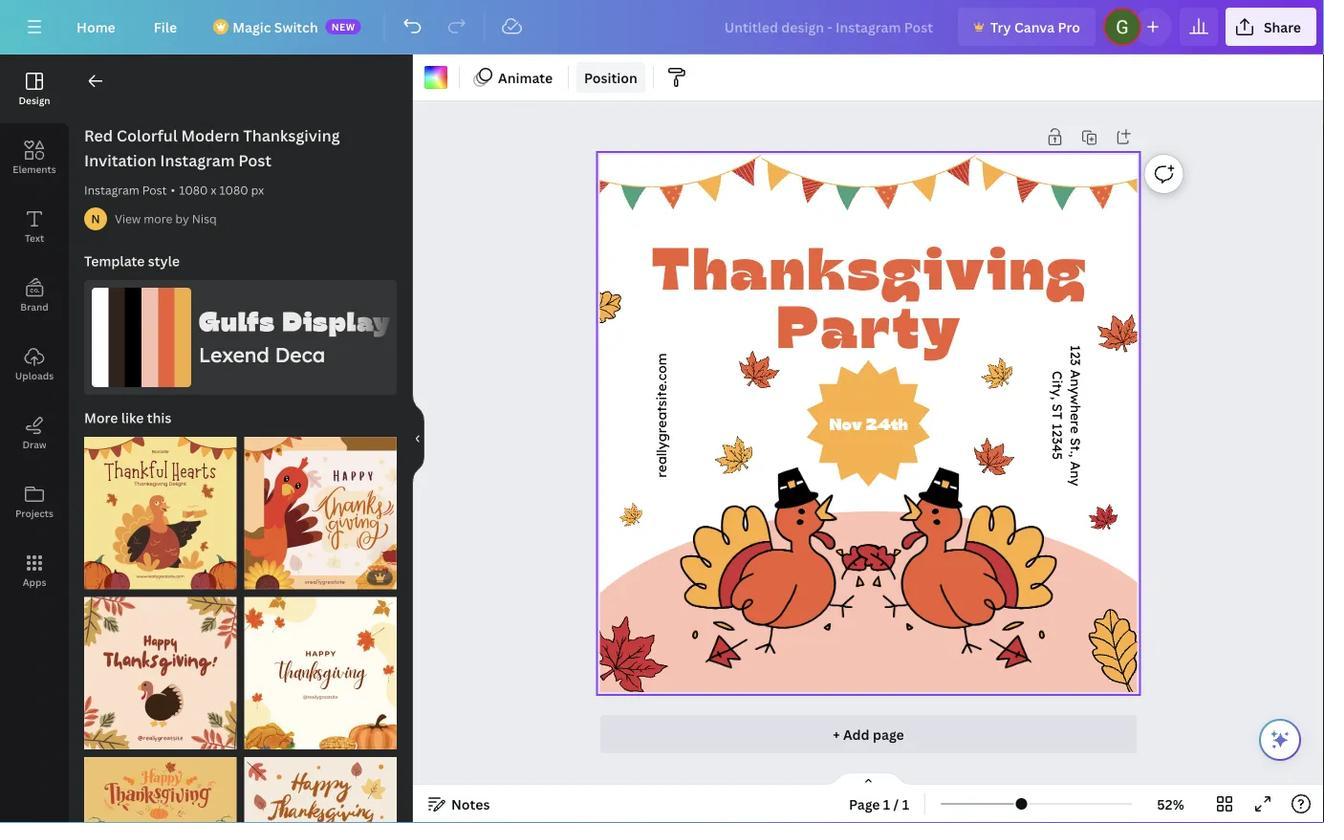 Task type: describe. For each thing, give the bounding box(es) containing it.
red
[[84, 125, 113, 146]]

1 horizontal spatial 3
[[1068, 359, 1084, 366]]

/
[[894, 795, 899, 813]]

x
[[211, 182, 217, 198]]

1 a from the top
[[1068, 370, 1084, 379]]

+
[[833, 725, 840, 744]]

text
[[25, 231, 44, 244]]

projects button
[[0, 468, 69, 536]]

brand button
[[0, 261, 69, 330]]

template
[[84, 252, 145, 270]]

orange illustrative happy thanksgiving instagram post group
[[84, 746, 237, 823]]

design button
[[0, 55, 69, 123]]

1 1080 from the left
[[179, 182, 208, 198]]

y up h
[[1068, 387, 1084, 395]]

page 1 / 1
[[849, 795, 910, 813]]

try canva pro button
[[958, 8, 1096, 46]]

nisq element
[[84, 208, 107, 230]]

home
[[77, 18, 115, 36]]

1 vertical spatial 3
[[1049, 437, 1066, 444]]

elements
[[13, 163, 56, 175]]

0 horizontal spatial 2
[[1049, 430, 1066, 437]]

1 up w
[[1068, 345, 1084, 352]]

yellow and orange simple happy thanksgiving instagram post group
[[244, 586, 397, 750]]

page
[[849, 795, 880, 813]]

orange brown illustrative happy thanksgiving instagram post group
[[244, 426, 397, 590]]

display
[[283, 305, 392, 337]]

r
[[1068, 421, 1084, 426]]

52% button
[[1140, 789, 1202, 820]]

orange brown illustrative happy thanksgiving instagram post image
[[244, 437, 397, 590]]

this
[[147, 409, 171, 427]]

1 left "/"
[[883, 795, 891, 813]]

2 1080 from the left
[[219, 182, 248, 198]]

0 horizontal spatial t
[[1049, 384, 1066, 389]]

uploads
[[15, 369, 54, 382]]

file
[[154, 18, 177, 36]]

1 n from the top
[[1068, 379, 1084, 387]]

+ add page
[[833, 725, 904, 744]]

add
[[843, 725, 870, 744]]

nov 24th
[[830, 414, 908, 434]]

share
[[1264, 18, 1302, 36]]

nisq
[[192, 211, 217, 227]]

notes
[[451, 795, 490, 813]]

nov
[[830, 414, 863, 434]]

c i t y , s t 1 2 3 4 5
[[1049, 371, 1066, 460]]

view more by nisq
[[115, 211, 217, 227]]

deca
[[275, 342, 325, 368]]

magic
[[233, 18, 271, 36]]

beige yellow cute illustrative happy thanksgiving instagram post image
[[244, 757, 397, 823]]

new
[[332, 20, 356, 33]]

t
[[1049, 412, 1066, 420]]

beige yellow cute illustrative happy thanksgiving instagram post group
[[244, 746, 397, 823]]

1 e from the top
[[1068, 413, 1084, 421]]

px
[[251, 182, 264, 198]]

hide image
[[412, 393, 425, 485]]

lexend
[[199, 342, 269, 368]]

template style
[[84, 252, 180, 270]]

apps
[[23, 576, 46, 589]]

4
[[1049, 444, 1066, 453]]

side panel tab list
[[0, 55, 69, 605]]

1 vertical spatial instagram
[[84, 182, 139, 198]]

view
[[115, 211, 141, 227]]

style
[[148, 252, 180, 270]]

1 right "/"
[[902, 795, 910, 813]]

gulfs display lexend deca
[[199, 305, 392, 368]]

52%
[[1157, 795, 1185, 813]]

y down .
[[1068, 479, 1084, 486]]

yellow illustrative thanksgiving instagram post group
[[84, 426, 237, 590]]

position button
[[577, 62, 645, 93]]

2 e from the top
[[1068, 426, 1084, 434]]

instagram post
[[84, 182, 167, 198]]

Design title text field
[[709, 8, 951, 46]]

gulfs
[[199, 305, 276, 337]]

1 horizontal spatial s
[[1068, 438, 1084, 446]]

draw button
[[0, 399, 69, 468]]



Task type: locate. For each thing, give the bounding box(es) containing it.
notes button
[[421, 789, 498, 820]]

i
[[1049, 380, 1066, 384]]

e down h
[[1068, 426, 1084, 434]]

1 horizontal spatial ,
[[1068, 454, 1084, 458]]

a down .
[[1068, 461, 1084, 471]]

nisq image
[[84, 208, 107, 230]]

party
[[777, 289, 964, 360]]

text button
[[0, 192, 69, 261]]

0 vertical spatial thanksgiving
[[243, 125, 340, 146]]

e
[[1068, 413, 1084, 421], [1068, 426, 1084, 434]]

a
[[1068, 370, 1084, 379], [1068, 461, 1084, 471]]

3
[[1068, 359, 1084, 366], [1049, 437, 1066, 444]]

2 up w
[[1068, 352, 1084, 359]]

animate
[[498, 68, 553, 87]]

orange illustrative happy thanksgiving instagram post image
[[84, 757, 237, 823]]

2 a from the top
[[1068, 461, 1084, 471]]

1 vertical spatial ,
[[1068, 454, 1084, 458]]

animate button
[[468, 62, 560, 93]]

24th
[[866, 414, 908, 434]]

projects
[[15, 507, 54, 520]]

0 vertical spatial ,
[[1049, 397, 1066, 400]]

1 vertical spatial e
[[1068, 426, 1084, 434]]

s up .
[[1068, 438, 1084, 446]]

file button
[[138, 8, 192, 46]]

1 down t
[[1049, 424, 1066, 430]]

c
[[1049, 371, 1066, 380]]

switch
[[274, 18, 318, 36]]

uploads button
[[0, 330, 69, 399]]

2 up 4
[[1049, 430, 1066, 437]]

s left h
[[1049, 404, 1066, 412]]

3 up w
[[1068, 359, 1084, 366]]

1 vertical spatial thanksgiving
[[652, 230, 1089, 302]]

0 vertical spatial 2
[[1068, 352, 1084, 359]]

1 horizontal spatial instagram
[[160, 150, 235, 171]]

canva
[[1015, 18, 1055, 36]]

a right c
[[1068, 370, 1084, 379]]

1 vertical spatial n
[[1068, 471, 1084, 479]]

more
[[144, 211, 173, 227]]

position
[[584, 68, 638, 87]]

h
[[1068, 405, 1084, 413]]

0 vertical spatial e
[[1068, 413, 1084, 421]]

t
[[1049, 384, 1066, 389], [1068, 446, 1084, 451]]

0 vertical spatial post
[[239, 150, 272, 171]]

1080 right x
[[219, 182, 248, 198]]

1 vertical spatial s
[[1068, 438, 1084, 446]]

, down i
[[1049, 397, 1066, 400]]

0 horizontal spatial ,
[[1049, 397, 1066, 400]]

instagram down "invitation"
[[84, 182, 139, 198]]

1080
[[179, 182, 208, 198], [219, 182, 248, 198]]

orange yellow and green simple and modern happy thanksgiving instagram post group
[[84, 586, 237, 750]]

elements button
[[0, 123, 69, 192]]

instagram
[[160, 150, 235, 171], [84, 182, 139, 198]]

+ add page button
[[600, 715, 1138, 754]]

3 up 5
[[1049, 437, 1066, 444]]

0 vertical spatial t
[[1049, 384, 1066, 389]]

invitation
[[84, 150, 156, 171]]

e down w
[[1068, 413, 1084, 421]]

post up more at the left of page
[[142, 182, 167, 198]]

#ffffff image
[[425, 66, 448, 89]]

.
[[1068, 451, 1084, 454]]

yellow illustrative thanksgiving instagram post image
[[84, 437, 237, 590]]

1080 left x
[[179, 182, 208, 198]]

apps button
[[0, 536, 69, 605]]

page
[[873, 725, 904, 744]]

1 horizontal spatial thanksgiving
[[652, 230, 1089, 302]]

y
[[1068, 387, 1084, 395], [1049, 389, 1066, 397], [1068, 479, 1084, 486]]

post inside red colorful modern thanksgiving invitation instagram post
[[239, 150, 272, 171]]

show pages image
[[823, 772, 915, 787]]

by
[[175, 211, 189, 227]]

0 vertical spatial n
[[1068, 379, 1084, 387]]

colorful
[[117, 125, 178, 146]]

1 vertical spatial 2
[[1049, 430, 1066, 437]]

0 horizontal spatial instagram
[[84, 182, 139, 198]]

design
[[19, 94, 50, 107]]

instagram down modern
[[160, 150, 235, 171]]

1080 x 1080 px
[[179, 182, 264, 198]]

modern
[[181, 125, 240, 146]]

0 horizontal spatial 1080
[[179, 182, 208, 198]]

orange yellow and green simple and modern happy thanksgiving instagram post image
[[84, 597, 237, 750]]

n
[[1068, 379, 1084, 387], [1068, 471, 1084, 479]]

1 2 3 a n y w h e r e s t . , a n y
[[1068, 345, 1084, 486]]

1 vertical spatial post
[[142, 182, 167, 198]]

more like this
[[84, 409, 171, 427]]

0 vertical spatial a
[[1068, 370, 1084, 379]]

share button
[[1226, 8, 1317, 46]]

canva assistant image
[[1269, 729, 1292, 752]]

1 horizontal spatial t
[[1068, 446, 1084, 451]]

0 vertical spatial 3
[[1068, 359, 1084, 366]]

more
[[84, 409, 118, 427]]

t down c
[[1049, 384, 1066, 389]]

brand
[[20, 300, 48, 313]]

instagram inside red colorful modern thanksgiving invitation instagram post
[[160, 150, 235, 171]]

red colorful modern thanksgiving invitation instagram post
[[84, 125, 340, 171]]

magic switch
[[233, 18, 318, 36]]

n down .
[[1068, 471, 1084, 479]]

, right 5
[[1068, 454, 1084, 458]]

1 vertical spatial a
[[1068, 461, 1084, 471]]

n up w
[[1068, 379, 1084, 387]]

0 vertical spatial s
[[1049, 404, 1066, 412]]

thanksgiving
[[243, 125, 340, 146], [652, 230, 1089, 302]]

home link
[[61, 8, 131, 46]]

1 horizontal spatial 1080
[[219, 182, 248, 198]]

s
[[1049, 404, 1066, 412], [1068, 438, 1084, 446]]

view more by nisq button
[[115, 209, 217, 229]]

1 horizontal spatial 2
[[1068, 352, 1084, 359]]

0 vertical spatial instagram
[[160, 150, 235, 171]]

y down i
[[1049, 389, 1066, 397]]

2 n from the top
[[1068, 471, 1084, 479]]

try
[[991, 18, 1011, 36]]

0 horizontal spatial s
[[1049, 404, 1066, 412]]

1 horizontal spatial post
[[239, 150, 272, 171]]

1
[[1068, 345, 1084, 352], [1049, 424, 1066, 430], [883, 795, 891, 813], [902, 795, 910, 813]]

2
[[1068, 352, 1084, 359], [1049, 430, 1066, 437]]

0 horizontal spatial 3
[[1049, 437, 1066, 444]]

post up px
[[239, 150, 272, 171]]

t right 4
[[1068, 446, 1084, 451]]

0 horizontal spatial thanksgiving
[[243, 125, 340, 146]]

,
[[1049, 397, 1066, 400], [1068, 454, 1084, 458]]

yellow and orange simple happy thanksgiving instagram post image
[[244, 597, 397, 750]]

thanksgiving inside red colorful modern thanksgiving invitation instagram post
[[243, 125, 340, 146]]

reallygreatsite.com
[[653, 353, 670, 478]]

draw
[[22, 438, 46, 451]]

0 horizontal spatial post
[[142, 182, 167, 198]]

try canva pro
[[991, 18, 1081, 36]]

w
[[1068, 395, 1084, 405]]

5
[[1049, 453, 1066, 460]]

1 vertical spatial t
[[1068, 446, 1084, 451]]

like
[[121, 409, 144, 427]]

main menu bar
[[0, 0, 1324, 55]]

pro
[[1058, 18, 1081, 36]]



Task type: vqa. For each thing, say whether or not it's contained in the screenshot.
1st Here from left
no



